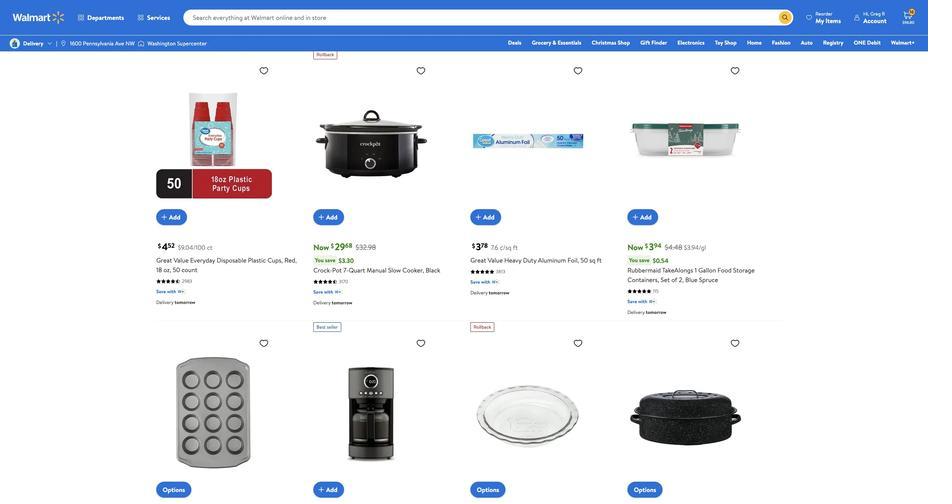 Task type: describe. For each thing, give the bounding box(es) containing it.
of
[[672, 276, 678, 284]]

manual
[[367, 266, 387, 275]]

68
[[345, 242, 353, 250]]

options for wilton bake it better non-stick muffin pan, steel, 12-cup 'image'
[[163, 486, 185, 495]]

deals link
[[505, 38, 525, 47]]

hi,
[[864, 10, 870, 17]]

add to cart image for cuisinart 12 cup coffeemaker , stainless steel black image
[[317, 485, 326, 495]]

reorder
[[816, 10, 833, 17]]

grey,
[[314, 3, 328, 12]]

registry link
[[820, 38, 848, 47]]

value inside '$ 3 78 7.6 ¢/sq ft great value heavy duty aluminum foil, 50 sq ft'
[[488, 256, 503, 265]]

pennsylvania
[[83, 39, 114, 47]]

add to favorites list, great value heavy duty aluminum foil, 50 sq ft image
[[574, 66, 583, 76]]

rollback for crock-pot 7-quart manual slow cooker, black image
[[317, 51, 334, 58]]

aluminum
[[538, 256, 566, 265]]

gift finder link
[[637, 38, 671, 47]]

2 3 from the left
[[649, 240, 654, 254]]

you save $3.30 crock-pot 7-quart manual slow cooker, black
[[314, 256, 441, 275]]

granite ware 18" covered oval roaster, 15 pound capacity, roasting pan image
[[628, 336, 744, 492]]

supercenter
[[177, 39, 207, 47]]

ct
[[207, 243, 213, 252]]

deals
[[508, 39, 522, 47]]

safe
[[363, 3, 375, 12]]

great value everyday disposable plastic cups, red, 18 oz, 50 count image
[[156, 63, 272, 219]]

sq
[[590, 256, 596, 265]]

you save $0.54 rubbermaid takealongs 1 gallon food storage containers, set of 2, blue spruce
[[628, 256, 755, 284]]

gift
[[641, 39, 650, 47]]

walmart image
[[13, 11, 65, 24]]

1 horizontal spatial walmart plus image
[[649, 298, 657, 306]]

tomorrow down 2983 at bottom left
[[175, 299, 195, 306]]

delivery inside save with delivery tomorrow
[[314, 36, 331, 43]]

1 horizontal spatial walmart plus image
[[335, 288, 343, 296]]

Walmart Site-Wide search field
[[183, 10, 794, 26]]

tomorrow down "115"
[[646, 309, 667, 316]]

account
[[864, 16, 887, 25]]

heavy
[[505, 256, 522, 265]]

greg
[[871, 10, 881, 17]]

toy
[[715, 39, 724, 47]]

add to cart image for great value heavy duty aluminum foil, 50 sq ft image
[[474, 213, 483, 222]]

duty
[[523, 256, 537, 265]]

options for granite ware 18" covered oval roaster, 15 pound capacity, roasting pan image
[[634, 486, 657, 495]]

auto
[[801, 39, 813, 47]]

delivery tomorrow down "115"
[[628, 309, 667, 316]]

add button for 3
[[628, 209, 658, 225]]

slow
[[388, 266, 401, 275]]

|
[[56, 39, 57, 47]]

 image for 1600 pennsylvania ave nw
[[60, 40, 67, 47]]

20
[[413, 0, 420, 2]]

115
[[653, 288, 659, 295]]

care
[[341, 0, 354, 2]]

$0.54
[[653, 256, 669, 265]]

now $ 29 68 $32.98
[[314, 240, 376, 254]]

spruce
[[699, 276, 719, 284]]

tomorrow up gift finder
[[646, 2, 667, 9]]

dishwasher
[[330, 3, 361, 12]]

$ inside the now $ 3 94 $4.48 $3.94/gl
[[645, 242, 649, 251]]

nw
[[126, 39, 135, 47]]

add for 78
[[483, 213, 495, 222]]

nonstick
[[356, 0, 380, 2]]

great inside '$ 3 78 7.6 ¢/sq ft great value heavy duty aluminum foil, 50 sq ft'
[[471, 256, 486, 265]]

pot
[[332, 266, 342, 275]]

29
[[335, 240, 345, 254]]

grocery & essentials
[[532, 39, 582, 47]]

fal
[[319, 0, 326, 2]]

best seller
[[317, 324, 338, 331]]

value inside $ 4 52 $9.04/100 ct great value everyday disposable plastic cups, red, 18 oz, 50 count
[[174, 256, 189, 265]]

plastic
[[248, 256, 266, 265]]

now for 3
[[628, 242, 644, 253]]

save for 3
[[640, 257, 650, 265]]

3170
[[339, 278, 348, 285]]

add to favorites list, great value everyday disposable plastic cups, red, 18 oz, 50 count image
[[259, 66, 269, 76]]

add to favorites list, cuisinart 12 cup coffeemaker , stainless steel black image
[[416, 339, 426, 349]]

add to favorites list, pyrex easy grab 9.5" glass pie plate image
[[574, 339, 583, 349]]

78
[[481, 242, 488, 250]]

takealongs
[[663, 266, 694, 275]]

you for 29
[[315, 257, 324, 265]]

2,
[[679, 276, 684, 284]]

storage
[[734, 266, 755, 275]]

seller
[[327, 324, 338, 331]]

set,
[[438, 0, 449, 2]]

$ 3 78 7.6 ¢/sq ft great value heavy duty aluminum foil, 50 sq ft
[[471, 240, 602, 265]]

add to favorites list, rubbermaid takealongs 1 gallon food storage containers, set of 2, blue spruce image
[[731, 66, 740, 76]]

fashion link
[[769, 38, 795, 47]]

delivery tomorrow up gift
[[628, 2, 667, 9]]

add to cart image for 29
[[317, 213, 326, 222]]

reorder my items
[[816, 10, 842, 25]]

walmart+ link
[[888, 38, 919, 47]]

electronics
[[678, 39, 705, 47]]

delivery tomorrow down 2983 at bottom left
[[156, 299, 195, 306]]

home link
[[744, 38, 766, 47]]

toy shop
[[715, 39, 737, 47]]

add to favorites list, crock-pot 7-quart manual slow cooker, black image
[[416, 66, 426, 76]]

¢/sq
[[500, 243, 512, 252]]

1600
[[70, 39, 82, 47]]

tomorrow down 3170
[[332, 300, 353, 306]]

foil,
[[568, 256, 579, 265]]

7-
[[344, 266, 349, 275]]

set
[[661, 276, 670, 284]]

cooker,
[[403, 266, 424, 275]]

finder
[[652, 39, 668, 47]]

black
[[426, 266, 441, 275]]

Search search field
[[183, 10, 794, 26]]

crock-
[[314, 266, 332, 275]]

$3.94/gl
[[684, 243, 707, 252]]

0 horizontal spatial walmart plus image
[[492, 11, 500, 19]]

save with delivery tomorrow
[[314, 26, 353, 43]]

4
[[162, 240, 168, 254]]

auto link
[[798, 38, 817, 47]]

2983
[[182, 278, 192, 285]]

add to favorites list, wilton bake it better non-stick muffin pan, steel, 12-cup image
[[259, 339, 269, 349]]

3813
[[496, 268, 506, 275]]

add button for 78
[[471, 209, 501, 225]]

&
[[553, 39, 557, 47]]

blue
[[686, 276, 698, 284]]

grocery & essentials link
[[528, 38, 585, 47]]

$ inside $ 4 52 $9.04/100 ct great value everyday disposable plastic cups, red, 18 oz, 50 count
[[158, 242, 161, 251]]



Task type: locate. For each thing, give the bounding box(es) containing it.
christmas shop
[[592, 39, 630, 47]]

you for 3
[[629, 257, 638, 265]]

pyrex easy grab 9.5" glass pie plate image
[[471, 336, 586, 492]]

0 horizontal spatial walmart plus image
[[178, 288, 186, 296]]

delivery tomorrow down 3813
[[471, 290, 510, 296]]

save
[[471, 11, 480, 18], [314, 26, 323, 32], [471, 279, 480, 286], [156, 288, 166, 295], [314, 289, 323, 296], [628, 298, 637, 305]]

disposable
[[217, 256, 247, 265]]

1 value from the left
[[174, 256, 189, 265]]

3
[[476, 240, 481, 254], [649, 240, 654, 254]]

$ left "29"
[[331, 242, 334, 251]]

walmart plus image down 3813
[[492, 278, 500, 286]]

with
[[481, 11, 491, 18], [324, 26, 333, 32], [481, 279, 491, 286], [167, 288, 176, 295], [324, 289, 333, 296], [639, 298, 648, 305]]

0 horizontal spatial value
[[174, 256, 189, 265]]

save inside you save $3.30 crock-pot 7-quart manual slow cooker, black
[[325, 257, 336, 265]]

red,
[[285, 256, 297, 265]]

1 horizontal spatial great
[[471, 256, 486, 265]]

2 horizontal spatial  image
[[138, 39, 144, 47]]

2 options link from the left
[[471, 482, 506, 498]]

add for 52
[[169, 213, 181, 222]]

one debit
[[854, 39, 881, 47]]

registry
[[824, 39, 844, 47]]

1 horizontal spatial you
[[629, 257, 638, 265]]

1 horizontal spatial add to cart image
[[317, 213, 326, 222]]

0 horizontal spatial rollback
[[317, 51, 334, 58]]

0 horizontal spatial shop
[[618, 39, 630, 47]]

now inside the now $ 3 94 $4.48 $3.94/gl
[[628, 242, 644, 253]]

value up 3813
[[488, 256, 503, 265]]

quart
[[349, 266, 365, 275]]

1 horizontal spatial now
[[628, 242, 644, 253]]

walmart plus image
[[492, 278, 500, 286], [178, 288, 186, 296], [335, 288, 343, 296]]

shop for christmas shop
[[618, 39, 630, 47]]

options
[[163, 486, 185, 495], [477, 486, 499, 495], [634, 486, 657, 495]]

options for pyrex easy grab 9.5" glass pie plate image
[[477, 486, 499, 495]]

delivery tomorrow
[[628, 2, 667, 9], [156, 12, 195, 19], [471, 22, 510, 29], [471, 290, 510, 296], [156, 299, 195, 306], [314, 300, 353, 306], [628, 309, 667, 316]]

0 horizontal spatial  image
[[10, 38, 20, 49]]

 image for washington supercenter
[[138, 39, 144, 47]]

$96.80
[[903, 20, 915, 25]]

crock-pot 7-quart manual slow cooker, black image
[[314, 63, 429, 219]]

1 horizontal spatial 50
[[581, 256, 588, 265]]

hi, greg r account
[[864, 10, 887, 25]]

 image for delivery
[[10, 38, 20, 49]]

delivery tomorrow up deals
[[471, 22, 510, 29]]

value
[[174, 256, 189, 265], [488, 256, 503, 265]]

you inside you save $3.30 crock-pot 7-quart manual slow cooker, black
[[315, 257, 324, 265]]

fashion
[[772, 39, 791, 47]]

walmart plus image down 2983 at bottom left
[[178, 288, 186, 296]]

great down 78
[[471, 256, 486, 265]]

$ inside '$ 3 78 7.6 ¢/sq ft great value heavy duty aluminum foil, 50 sq ft'
[[472, 242, 475, 251]]

3 options link from the left
[[628, 482, 663, 498]]

0 vertical spatial walmart plus image
[[492, 11, 500, 19]]

0 horizontal spatial options
[[163, 486, 185, 495]]

$3.30
[[339, 256, 354, 265]]

add to cart image for 3
[[631, 213, 641, 222]]

0 vertical spatial rollback
[[317, 51, 334, 58]]

departments
[[87, 13, 124, 22]]

1 vertical spatial ft
[[597, 256, 602, 265]]

add for 3
[[641, 213, 652, 222]]

2 horizontal spatial add to cart image
[[631, 213, 641, 222]]

now left "29"
[[314, 242, 329, 253]]

save for 29
[[325, 257, 336, 265]]

$ left 4
[[158, 242, 161, 251]]

save inside save with delivery tomorrow
[[314, 26, 323, 32]]

tomorrow
[[646, 2, 667, 9], [175, 12, 195, 19], [489, 22, 510, 29], [332, 36, 353, 43], [489, 290, 510, 296], [175, 299, 195, 306], [332, 300, 353, 306], [646, 309, 667, 316]]

1 horizontal spatial rollback
[[474, 324, 491, 331]]

cups,
[[268, 256, 283, 265]]

1 options from the left
[[163, 486, 185, 495]]

add to favorites list, granite ware 18" covered oval roaster, 15 pound capacity, roasting pan image
[[731, 339, 740, 349]]

search icon image
[[783, 14, 789, 21]]

2 now from the left
[[628, 242, 644, 253]]

2 horizontal spatial walmart plus image
[[492, 278, 500, 286]]

1 $ from the left
[[158, 242, 161, 251]]

 image right |
[[60, 40, 67, 47]]

3236
[[339, 15, 349, 22]]

my
[[816, 16, 825, 25]]

christmas shop link
[[589, 38, 634, 47]]

7.6
[[491, 243, 498, 252]]

18
[[156, 266, 162, 274]]

you up crock-
[[315, 257, 324, 265]]

2 options from the left
[[477, 486, 499, 495]]

now inside now $ 29 68 $32.98
[[314, 242, 329, 253]]

1 save from the left
[[325, 257, 336, 265]]

value up count
[[174, 256, 189, 265]]

now $ 3 94 $4.48 $3.94/gl
[[628, 240, 707, 254]]

cookware,
[[382, 0, 411, 2]]

$ left 78
[[472, 242, 475, 251]]

great
[[156, 256, 172, 265], [471, 256, 486, 265]]

washington supercenter
[[148, 39, 207, 47]]

gift finder
[[641, 39, 668, 47]]

add for 29
[[326, 213, 338, 222]]

walmart plus image for 4
[[178, 288, 186, 296]]

with inside save with delivery tomorrow
[[324, 26, 333, 32]]

essentials
[[558, 39, 582, 47]]

1 vertical spatial rollback
[[474, 324, 491, 331]]

t-fal easy care nonstick cookware, 20 piece set, grey, dishwasher safe
[[314, 0, 449, 12]]

grocery
[[532, 39, 552, 47]]

delivery tomorrow down 3170
[[314, 300, 353, 306]]

1 vertical spatial add to cart image
[[317, 485, 326, 495]]

0 horizontal spatial options link
[[156, 482, 192, 498]]

0 horizontal spatial save
[[325, 257, 336, 265]]

r
[[882, 10, 886, 17]]

2 horizontal spatial options
[[634, 486, 657, 495]]

walmart plus image down 3170
[[335, 288, 343, 296]]

options link for pyrex easy grab 9.5" glass pie plate image
[[471, 482, 506, 498]]

tomorrow down 3236
[[332, 36, 353, 43]]

shop right christmas
[[618, 39, 630, 47]]

1 horizontal spatial ft
[[597, 256, 602, 265]]

walmart plus image
[[492, 11, 500, 19], [649, 298, 657, 306]]

wilton bake it better non-stick muffin pan, steel, 12-cup image
[[156, 336, 272, 492]]

1
[[695, 266, 697, 275]]

shop right "toy"
[[725, 39, 737, 47]]

1 now from the left
[[314, 242, 329, 253]]

1 horizontal spatial  image
[[60, 40, 67, 47]]

2 value from the left
[[488, 256, 503, 265]]

0 horizontal spatial add to cart image
[[317, 485, 326, 495]]

1 vertical spatial 50
[[173, 266, 180, 274]]

2 horizontal spatial options link
[[628, 482, 663, 498]]

great value heavy duty aluminum foil, 50 sq ft image
[[471, 63, 586, 219]]

you up rubbermaid
[[629, 257, 638, 265]]

0 horizontal spatial add to cart image
[[160, 213, 169, 222]]

50 inside '$ 3 78 7.6 ¢/sq ft great value heavy duty aluminum foil, 50 sq ft'
[[581, 256, 588, 265]]

shop
[[618, 39, 630, 47], [725, 39, 737, 47]]

tomorrow right services
[[175, 12, 195, 19]]

1 great from the left
[[156, 256, 172, 265]]

debit
[[868, 39, 881, 47]]

50 right oz,
[[173, 266, 180, 274]]

$
[[158, 242, 161, 251], [331, 242, 334, 251], [472, 242, 475, 251], [645, 242, 649, 251]]

now left 94
[[628, 242, 644, 253]]

2 you from the left
[[629, 257, 638, 265]]

options link for granite ware 18" covered oval roaster, 15 pound capacity, roasting pan image
[[628, 482, 663, 498]]

0 horizontal spatial now
[[314, 242, 329, 253]]

2 save from the left
[[640, 257, 650, 265]]

3 inside '$ 3 78 7.6 ¢/sq ft great value heavy duty aluminum foil, 50 sq ft'
[[476, 240, 481, 254]]

 image right the nw
[[138, 39, 144, 47]]

ave
[[115, 39, 124, 47]]

ft right 'sq'
[[597, 256, 602, 265]]

toy shop link
[[712, 38, 741, 47]]

1 you from the left
[[315, 257, 324, 265]]

now for 29
[[314, 242, 329, 253]]

add to cart image
[[474, 213, 483, 222], [317, 485, 326, 495]]

containers,
[[628, 276, 660, 284]]

walmart plus image for 3
[[492, 278, 500, 286]]

t-
[[314, 0, 319, 2]]

options link
[[156, 482, 192, 498], [471, 482, 506, 498], [628, 482, 663, 498]]

save up pot
[[325, 257, 336, 265]]

1 options link from the left
[[156, 482, 192, 498]]

1 horizontal spatial value
[[488, 256, 503, 265]]

electronics link
[[674, 38, 709, 47]]

1 shop from the left
[[618, 39, 630, 47]]

2 shop from the left
[[725, 39, 737, 47]]

rollback for pyrex easy grab 9.5" glass pie plate image
[[474, 324, 491, 331]]

food
[[718, 266, 732, 275]]

3 add to cart image from the left
[[631, 213, 641, 222]]

great inside $ 4 52 $9.04/100 ct great value everyday disposable plastic cups, red, 18 oz, 50 count
[[156, 256, 172, 265]]

add to cart image
[[160, 213, 169, 222], [317, 213, 326, 222], [631, 213, 641, 222]]

 image down walmart 'image'
[[10, 38, 20, 49]]

cuisinart 12 cup coffeemaker , stainless steel black image
[[314, 336, 429, 492]]

0 vertical spatial add to cart image
[[474, 213, 483, 222]]

$ left 94
[[645, 242, 649, 251]]

50 left 'sq'
[[581, 256, 588, 265]]

home
[[747, 39, 762, 47]]

add button
[[156, 209, 187, 225], [314, 209, 344, 225], [471, 209, 501, 225], [628, 209, 658, 225], [314, 482, 344, 498]]

rollback
[[317, 51, 334, 58], [474, 324, 491, 331]]

services
[[147, 13, 170, 22]]

1 horizontal spatial options
[[477, 486, 499, 495]]

1 3 from the left
[[476, 240, 481, 254]]

washington
[[148, 39, 176, 47]]

1 horizontal spatial save
[[640, 257, 650, 265]]

add button for 52
[[156, 209, 187, 225]]

delivery tomorrow up washington supercenter
[[156, 12, 195, 19]]

save inside you save $0.54 rubbermaid takealongs 1 gallon food storage containers, set of 2, blue spruce
[[640, 257, 650, 265]]

2 great from the left
[[471, 256, 486, 265]]

add button for 29
[[314, 209, 344, 225]]

50 inside $ 4 52 $9.04/100 ct great value everyday disposable plastic cups, red, 18 oz, 50 count
[[173, 266, 180, 274]]

3 left 7.6
[[476, 240, 481, 254]]

0 horizontal spatial ft
[[513, 243, 518, 252]]

tomorrow up deals
[[489, 22, 510, 29]]

$ inside now $ 29 68 $32.98
[[331, 242, 334, 251]]

best
[[317, 324, 326, 331]]

tomorrow inside save with delivery tomorrow
[[332, 36, 353, 43]]

1 vertical spatial walmart plus image
[[649, 298, 657, 306]]

shop for toy shop
[[725, 39, 737, 47]]

easy
[[327, 0, 340, 2]]

add to cart image for 52
[[160, 213, 169, 222]]

save up rubbermaid
[[640, 257, 650, 265]]

rubbermaid takealongs 1 gallon food storage containers, set of 2, blue spruce image
[[628, 63, 744, 219]]

1 horizontal spatial 3
[[649, 240, 654, 254]]

oz,
[[164, 266, 171, 274]]

you inside you save $0.54 rubbermaid takealongs 1 gallon food storage containers, set of 2, blue spruce
[[629, 257, 638, 265]]

0 horizontal spatial you
[[315, 257, 324, 265]]

one debit link
[[851, 38, 885, 47]]

94
[[654, 242, 662, 250]]

0 horizontal spatial great
[[156, 256, 172, 265]]

rubbermaid
[[628, 266, 661, 275]]

2 $ from the left
[[331, 242, 334, 251]]

3 up $0.54
[[649, 240, 654, 254]]

3 $ from the left
[[472, 242, 475, 251]]

1 horizontal spatial options link
[[471, 482, 506, 498]]

great up oz,
[[156, 256, 172, 265]]

tomorrow down 3813
[[489, 290, 510, 296]]

0 horizontal spatial 3
[[476, 240, 481, 254]]

everyday
[[190, 256, 215, 265]]

one
[[854, 39, 866, 47]]

options link for wilton bake it better non-stick muffin pan, steel, 12-cup 'image'
[[156, 482, 192, 498]]

2 add to cart image from the left
[[317, 213, 326, 222]]

0 vertical spatial ft
[[513, 243, 518, 252]]

piece
[[422, 0, 437, 2]]

1 horizontal spatial add to cart image
[[474, 213, 483, 222]]

4 $ from the left
[[645, 242, 649, 251]]

0 horizontal spatial 50
[[173, 266, 180, 274]]

delivery
[[628, 2, 645, 9], [156, 12, 174, 19], [471, 22, 488, 29], [314, 36, 331, 43], [23, 39, 43, 47], [471, 290, 488, 296], [156, 299, 174, 306], [314, 300, 331, 306], [628, 309, 645, 316]]

ft right "¢/sq"
[[513, 243, 518, 252]]

 image
[[10, 38, 20, 49], [138, 39, 144, 47], [60, 40, 67, 47]]

3 options from the left
[[634, 486, 657, 495]]

1 add to cart image from the left
[[160, 213, 169, 222]]

1 horizontal spatial shop
[[725, 39, 737, 47]]

0 vertical spatial 50
[[581, 256, 588, 265]]



Task type: vqa. For each thing, say whether or not it's contained in the screenshot.
3 to the right
yes



